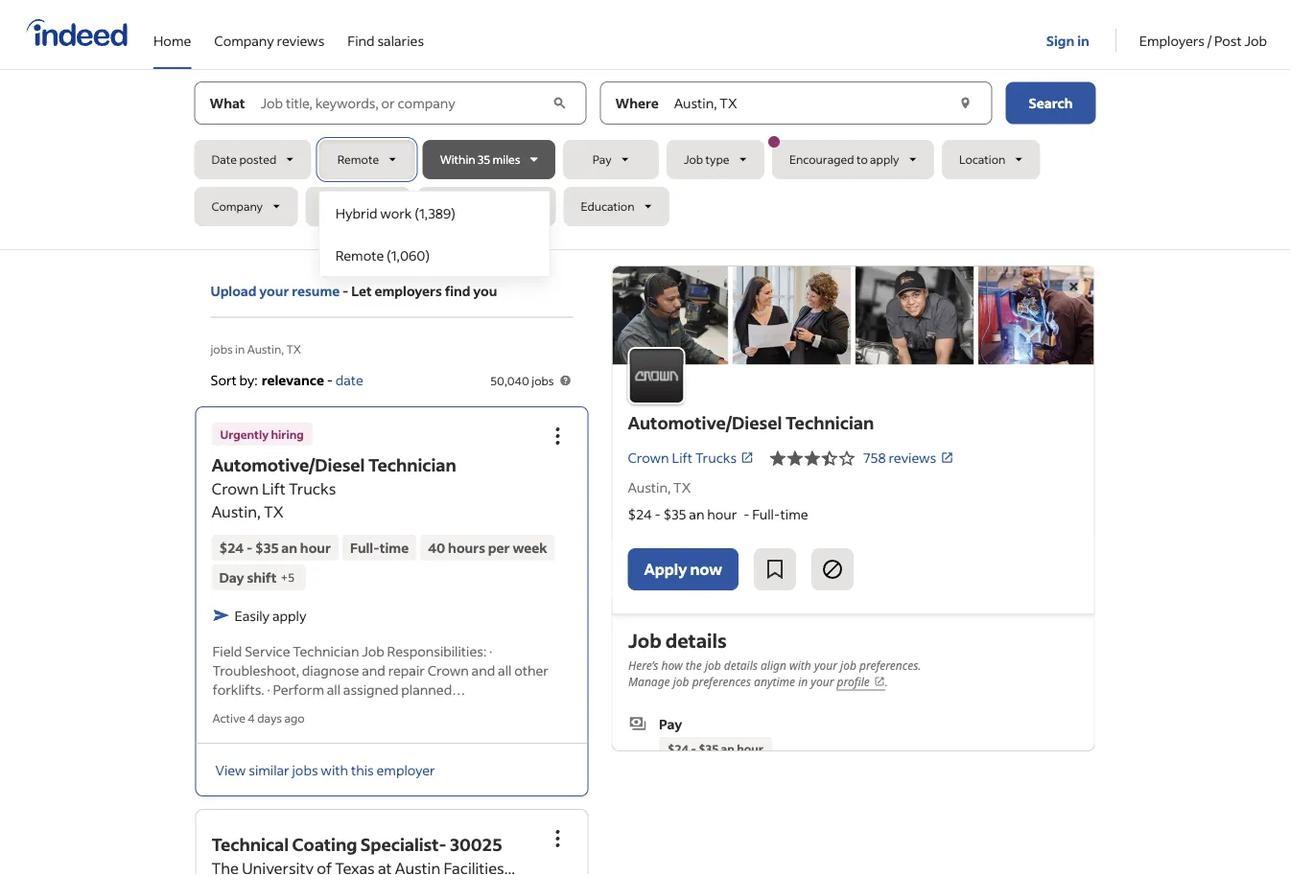 Task type: vqa. For each thing, say whether or not it's contained in the screenshot.
topmost on
no



Task type: describe. For each thing, give the bounding box(es) containing it.
0 vertical spatial your
[[259, 282, 289, 300]]

repair
[[388, 662, 425, 679]]

technical coating specialist- 30025 button
[[211, 834, 502, 856]]

find
[[445, 282, 470, 300]]

2 and from the left
[[472, 662, 495, 679]]

within 35 miles
[[440, 152, 520, 167]]

how
[[661, 658, 682, 674]]

0 vertical spatial $24
[[628, 505, 652, 523]]

758
[[863, 450, 886, 467]]

job inside employers / post job link
[[1244, 32, 1267, 49]]

(1,060)
[[387, 246, 430, 264]]

1 horizontal spatial ·
[[489, 642, 492, 660]]

job inside job type popup button
[[684, 152, 703, 167]]

crown lift trucks
[[628, 450, 737, 467]]

0 vertical spatial automotive/diesel
[[628, 412, 782, 434]]

jobs in austin, tx
[[211, 341, 301, 356]]

trucks for crown lift trucks
[[695, 450, 737, 467]]

menu containing hybrid work (1,389)
[[319, 191, 550, 277]]

0 horizontal spatial $24 - $35 an hour
[[219, 539, 331, 557]]

field
[[212, 642, 242, 660]]

company for company reviews
[[214, 32, 274, 49]]

remote for remote (1,060)
[[335, 246, 384, 264]]

1 vertical spatial automotive/diesel technician
[[211, 454, 456, 476]]

similar
[[249, 762, 289, 779]]

job inside field service technician job responsibilities: · troubleshoot, diagnose and repair crown and all other forklifts. · perform all assigned planned…
[[362, 642, 384, 660]]

crown lift trucks link
[[628, 448, 754, 469]]

0 vertical spatial austin,
[[247, 341, 284, 356]]

align
[[760, 658, 786, 674]]

50,040
[[490, 373, 529, 388]]

close job details image
[[1062, 275, 1085, 298]]

search button
[[1006, 82, 1096, 124]]

0 vertical spatial an
[[689, 505, 704, 523]]

tx inside crown lift trucks austin, tx
[[264, 502, 284, 522]]

1 vertical spatial $24 - $35 an hour
[[667, 741, 763, 756]]

pay inside popup button
[[593, 152, 612, 167]]

758 reviews link
[[863, 450, 954, 467]]

field service technician job responsibilities: · troubleshoot, diagnose and repair crown and all other forklifts. · perform all assigned planned…
[[212, 642, 549, 698]]

coating
[[292, 834, 357, 856]]

hybrid
[[335, 204, 377, 222]]

(1,389)
[[415, 204, 456, 222]]

0 vertical spatial with
[[789, 658, 811, 674]]

week
[[513, 539, 547, 557]]

type
[[705, 152, 729, 167]]

What field
[[257, 82, 548, 124]]

0 horizontal spatial all
[[327, 681, 341, 698]]

4
[[248, 711, 255, 726]]

pay button
[[563, 140, 659, 179]]

location button
[[942, 140, 1040, 179]]

job type
[[684, 152, 729, 167]]

1 and from the left
[[362, 662, 385, 679]]

hiring
[[271, 427, 304, 442]]

post
[[1214, 32, 1242, 49]]

1 horizontal spatial job
[[704, 658, 720, 674]]

30025
[[450, 834, 502, 856]]

let
[[351, 282, 372, 300]]

1 vertical spatial with
[[321, 762, 348, 779]]

date posted button
[[194, 140, 311, 179]]

preferences.
[[859, 658, 921, 674]]

education
[[581, 199, 634, 214]]

employer
[[376, 762, 435, 779]]

0 horizontal spatial time
[[380, 539, 409, 557]]

2 horizontal spatial job
[[840, 658, 856, 674]]

lift for crown lift trucks austin, tx
[[262, 479, 286, 499]]

responsibilities:
[[387, 642, 486, 660]]

- down "preferences"
[[690, 741, 696, 756]]

education button
[[563, 187, 669, 226]]

- left date link
[[327, 371, 333, 388]]

apply
[[644, 560, 687, 579]]

day
[[219, 569, 244, 586]]

1 vertical spatial apply
[[272, 607, 306, 624]]

technician inside field service technician job responsibilities: · troubleshoot, diagnose and repair crown and all other forklifts. · perform all assigned planned…
[[293, 642, 359, 660]]

search
[[1029, 94, 1073, 112]]

in for sign
[[1077, 32, 1089, 49]]

+
[[281, 570, 288, 585]]

2 vertical spatial $24
[[667, 741, 688, 756]]

1 horizontal spatial in
[[798, 674, 807, 690]]

remote (1,060) link
[[320, 234, 549, 276]]

within 35 miles button
[[423, 140, 555, 179]]

profile link
[[836, 674, 885, 691]]

0 horizontal spatial job
[[673, 674, 689, 690]]

forklifts.
[[212, 681, 264, 698]]

crown for crown lift trucks
[[628, 450, 669, 467]]

technical coating specialist- 30025
[[211, 834, 502, 856]]

0 vertical spatial jobs
[[211, 341, 233, 356]]

profile
[[836, 674, 869, 690]]

resume
[[292, 282, 340, 300]]

employers / post job
[[1139, 32, 1267, 49]]

salaries
[[377, 32, 424, 49]]

location
[[959, 152, 1005, 167]]

day shift + 5
[[219, 569, 294, 586]]

home
[[153, 32, 191, 49]]

urgently
[[220, 427, 269, 442]]

find
[[348, 32, 375, 49]]

active
[[212, 711, 246, 726]]

encouraged to apply
[[789, 152, 899, 167]]

view
[[215, 762, 246, 779]]

1 vertical spatial $35
[[255, 539, 279, 557]]

0 vertical spatial automotive/diesel technician
[[628, 412, 874, 434]]

2 vertical spatial hour
[[736, 741, 763, 756]]

sort
[[211, 371, 237, 388]]

3.4 out of 5 stars. link to 758 company reviews (opens in a new tab) image
[[769, 447, 856, 470]]

date posted
[[211, 152, 276, 167]]

1 vertical spatial details
[[723, 658, 757, 674]]

2 horizontal spatial $35
[[698, 741, 718, 756]]

employers
[[1139, 32, 1205, 49]]

trucks for crown lift trucks austin, tx
[[289, 479, 336, 499]]

2 horizontal spatial technician
[[786, 412, 874, 434]]

per
[[488, 539, 510, 557]]

specialist-
[[361, 834, 446, 856]]

$24 - $35 an hour - full-time
[[628, 505, 808, 523]]

anytime
[[754, 674, 795, 690]]

to
[[856, 152, 868, 167]]

5
[[288, 570, 294, 585]]

service
[[245, 642, 290, 660]]

sign in link
[[1046, 1, 1092, 66]]

0 vertical spatial time
[[780, 505, 808, 523]]

within
[[440, 152, 475, 167]]

1 vertical spatial austin,
[[628, 479, 671, 496]]

by:
[[239, 371, 258, 388]]

1 vertical spatial your
[[814, 658, 837, 674]]

crown inside field service technician job responsibilities: · troubleshoot, diagnose and repair crown and all other forklifts. · perform all assigned planned…
[[427, 662, 469, 679]]

preferences
[[692, 674, 751, 690]]

encouraged to apply button
[[768, 136, 934, 179]]

hours
[[448, 539, 485, 557]]

- left let
[[343, 282, 349, 300]]



Task type: locate. For each thing, give the bounding box(es) containing it.
$24 down manage
[[667, 741, 688, 756]]

upload
[[211, 282, 257, 300]]

trucks
[[695, 450, 737, 467], [289, 479, 336, 499]]

save this job image
[[763, 558, 786, 581]]

trucks down automotive/diesel technician button
[[289, 479, 336, 499]]

clear element for what
[[550, 94, 570, 113]]

job up here's
[[628, 628, 661, 653]]

austin,
[[247, 341, 284, 356], [628, 479, 671, 496], [211, 502, 261, 522]]

in up by:
[[235, 341, 245, 356]]

date link
[[335, 371, 363, 388]]

reviews right 758
[[889, 450, 936, 467]]

apply right easily at left bottom
[[272, 607, 306, 624]]

0 horizontal spatial in
[[235, 341, 245, 356]]

pay
[[593, 152, 612, 167], [658, 715, 682, 733]]

an down austin, tx
[[689, 505, 704, 523]]

1 horizontal spatial and
[[472, 662, 495, 679]]

1 clear element from the left
[[550, 94, 570, 113]]

austin, up by:
[[247, 341, 284, 356]]

1 horizontal spatial $35
[[663, 505, 686, 523]]

0 horizontal spatial and
[[362, 662, 385, 679]]

manage
[[628, 674, 670, 690]]

apply right to
[[870, 152, 899, 167]]

all
[[498, 662, 512, 679], [327, 681, 341, 698]]

· right responsibilities:
[[489, 642, 492, 660]]

with left this
[[321, 762, 348, 779]]

full- left "40"
[[350, 539, 380, 557]]

1 vertical spatial hour
[[300, 539, 331, 557]]

jobs up sort
[[211, 341, 233, 356]]

1 vertical spatial reviews
[[889, 450, 936, 467]]

0 horizontal spatial $35
[[255, 539, 279, 557]]

technical
[[211, 834, 289, 856]]

2 vertical spatial jobs
[[292, 762, 318, 779]]

tx up +
[[264, 502, 284, 522]]

$24 up day
[[219, 539, 244, 557]]

1 vertical spatial crown
[[211, 479, 259, 499]]

home link
[[153, 0, 191, 65]]

1 horizontal spatial tx
[[286, 341, 301, 356]]

crown for crown lift trucks austin, tx
[[211, 479, 259, 499]]

manage job preferences anytime in your
[[628, 674, 836, 690]]

$24 down austin, tx
[[628, 505, 652, 523]]

easily
[[235, 607, 270, 624]]

0 horizontal spatial reviews
[[277, 32, 325, 49]]

1 horizontal spatial reviews
[[889, 450, 936, 467]]

jobs left the help icon
[[532, 373, 554, 388]]

0 vertical spatial hour
[[707, 505, 737, 523]]

1 vertical spatial ·
[[267, 681, 270, 698]]

austin, inside crown lift trucks austin, tx
[[211, 502, 261, 522]]

assigned
[[343, 681, 399, 698]]

1 vertical spatial in
[[235, 341, 245, 356]]

1 horizontal spatial technician
[[368, 454, 456, 476]]

view similar jobs with this employer link
[[215, 762, 435, 779]]

0 horizontal spatial an
[[281, 539, 297, 557]]

employers / post job link
[[1139, 0, 1267, 65]]

2 horizontal spatial jobs
[[532, 373, 554, 388]]

remote
[[337, 152, 379, 167], [335, 246, 384, 264]]

hour up 'now'
[[707, 505, 737, 523]]

what
[[210, 94, 245, 112]]

ago
[[284, 711, 305, 726]]

crown up austin, tx
[[628, 450, 669, 467]]

1 horizontal spatial lift
[[672, 450, 693, 467]]

0 vertical spatial $35
[[663, 505, 686, 523]]

40
[[428, 539, 445, 557]]

remote inside menu
[[335, 246, 384, 264]]

2 vertical spatial an
[[720, 741, 734, 756]]

job right post
[[1244, 32, 1267, 49]]

1 horizontal spatial time
[[780, 505, 808, 523]]

help icon image
[[558, 373, 573, 388]]

perform
[[273, 681, 324, 698]]

here's
[[628, 658, 658, 674]]

0 vertical spatial pay
[[593, 152, 612, 167]]

company down date posted
[[211, 199, 263, 214]]

company button
[[194, 187, 298, 226]]

hour down manage job preferences anytime in your
[[736, 741, 763, 756]]

$35 down austin, tx
[[663, 505, 686, 523]]

company for company
[[211, 199, 263, 214]]

technician up diagnose
[[293, 642, 359, 660]]

1 vertical spatial automotive/diesel
[[211, 454, 365, 476]]

2 clear element from the left
[[956, 94, 975, 113]]

job details
[[628, 628, 726, 653]]

job
[[704, 658, 720, 674], [840, 658, 856, 674], [673, 674, 689, 690]]

austin, tx
[[628, 479, 691, 496]]

relevance
[[262, 371, 324, 388]]

.
[[885, 674, 888, 690]]

50,040 jobs
[[490, 373, 554, 388]]

troubleshoot,
[[212, 662, 299, 679]]

full- up save this job image
[[752, 505, 780, 523]]

1 vertical spatial pay
[[658, 715, 682, 733]]

an up 5
[[281, 539, 297, 557]]

clear image
[[550, 94, 570, 113]]

miles
[[493, 152, 520, 167]]

full-time
[[350, 539, 409, 557]]

2 horizontal spatial $24
[[667, 741, 688, 756]]

1 horizontal spatial automotive/diesel technician
[[628, 412, 874, 434]]

apply now
[[644, 560, 722, 579]]

time
[[780, 505, 808, 523], [380, 539, 409, 557]]

this
[[351, 762, 374, 779]]

lift down urgently hiring
[[262, 479, 286, 499]]

2 horizontal spatial in
[[1077, 32, 1089, 49]]

0 horizontal spatial automotive/diesel
[[211, 454, 365, 476]]

technician up "40"
[[368, 454, 456, 476]]

1 vertical spatial lift
[[262, 479, 286, 499]]

1 vertical spatial $24
[[219, 539, 244, 557]]

0 horizontal spatial $24
[[219, 539, 244, 557]]

- down crown lift trucks link
[[744, 505, 750, 523]]

with
[[789, 658, 811, 674], [321, 762, 348, 779]]

none search field containing what
[[194, 82, 1096, 277]]

crown inside crown lift trucks austin, tx
[[211, 479, 259, 499]]

sort by: relevance - date
[[211, 371, 363, 388]]

trucks inside crown lift trucks austin, tx
[[289, 479, 336, 499]]

hour down crown lift trucks austin, tx
[[300, 539, 331, 557]]

1 vertical spatial full-
[[350, 539, 380, 557]]

clear image
[[956, 94, 975, 113]]

clear element
[[550, 94, 570, 113], [956, 94, 975, 113]]

1 horizontal spatial full-
[[752, 505, 780, 523]]

reviews left find
[[277, 32, 325, 49]]

company reviews link
[[214, 0, 325, 65]]

upload your resume - let employers find you
[[211, 282, 497, 300]]

automotive/diesel up crown lift trucks link
[[628, 412, 782, 434]]

reviews for 758 reviews
[[889, 450, 936, 467]]

0 horizontal spatial with
[[321, 762, 348, 779]]

0 vertical spatial lift
[[672, 450, 693, 467]]

- down austin, tx
[[655, 505, 661, 523]]

2 horizontal spatial tx
[[673, 479, 691, 496]]

2 horizontal spatial an
[[720, 741, 734, 756]]

jobs right similar
[[292, 762, 318, 779]]

job actions menu is collapsed image
[[546, 828, 569, 851]]

automotive/diesel down hiring
[[211, 454, 365, 476]]

tx down crown lift trucks
[[673, 479, 691, 496]]

-
[[343, 282, 349, 300], [327, 371, 333, 388], [655, 505, 661, 523], [744, 505, 750, 523], [246, 539, 252, 557], [690, 741, 696, 756]]

work
[[380, 204, 412, 222]]

easily apply
[[235, 607, 306, 624]]

1 horizontal spatial pay
[[658, 715, 682, 733]]

0 horizontal spatial full-
[[350, 539, 380, 557]]

crown lift trucks logo image
[[612, 267, 1094, 365], [628, 347, 685, 405]]

your left profile
[[810, 674, 833, 690]]

0 vertical spatial $24 - $35 an hour
[[219, 539, 331, 557]]

job down how
[[673, 674, 689, 690]]

0 horizontal spatial tx
[[264, 502, 284, 522]]

urgently hiring
[[220, 427, 304, 442]]

0 horizontal spatial trucks
[[289, 479, 336, 499]]

lift up austin, tx
[[672, 450, 693, 467]]

1 vertical spatial company
[[211, 199, 263, 214]]

details up manage job preferences anytime in your
[[723, 658, 757, 674]]

company inside dropdown button
[[211, 199, 263, 214]]

reviews for company reviews
[[277, 32, 325, 49]]

1 horizontal spatial all
[[498, 662, 512, 679]]

date
[[211, 152, 237, 167]]

35
[[478, 152, 490, 167]]

remote button
[[319, 140, 415, 179]]

posted
[[239, 152, 276, 167]]

1 horizontal spatial jobs
[[292, 762, 318, 779]]

find salaries link
[[348, 0, 424, 65]]

all down diagnose
[[327, 681, 341, 698]]

1 horizontal spatial crown
[[427, 662, 469, 679]]

0 horizontal spatial jobs
[[211, 341, 233, 356]]

remote for remote
[[337, 152, 379, 167]]

job up profile
[[840, 658, 856, 674]]

- up day shift + 5
[[246, 539, 252, 557]]

pay down manage
[[658, 715, 682, 733]]

2 horizontal spatial crown
[[628, 450, 669, 467]]

an down manage job preferences anytime in your
[[720, 741, 734, 756]]

crown down responsibilities:
[[427, 662, 469, 679]]

lift
[[672, 450, 693, 467], [262, 479, 286, 499]]

$35
[[663, 505, 686, 523], [255, 539, 279, 557], [698, 741, 718, 756]]

your right upload
[[259, 282, 289, 300]]

in
[[1077, 32, 1089, 49], [235, 341, 245, 356], [798, 674, 807, 690]]

1 horizontal spatial clear element
[[956, 94, 975, 113]]

remote (1,060)
[[335, 246, 430, 264]]

days
[[257, 711, 282, 726]]

your up profile
[[814, 658, 837, 674]]

technician
[[786, 412, 874, 434], [368, 454, 456, 476], [293, 642, 359, 660]]

1 horizontal spatial an
[[689, 505, 704, 523]]

automotive/diesel technician down hiring
[[211, 454, 456, 476]]

company up what on the top left of page
[[214, 32, 274, 49]]

1 horizontal spatial trucks
[[695, 450, 737, 467]]

crown down urgently
[[211, 479, 259, 499]]

1 vertical spatial trucks
[[289, 479, 336, 499]]

2 vertical spatial austin,
[[211, 502, 261, 522]]

job actions menu is collapsed image
[[546, 425, 569, 448]]

1 vertical spatial technician
[[368, 454, 456, 476]]

austin, up day
[[211, 502, 261, 522]]

remote up hybrid
[[337, 152, 379, 167]]

$24 - $35 an hour down "preferences"
[[667, 741, 763, 756]]

· down "troubleshoot,"
[[267, 681, 270, 698]]

you
[[473, 282, 497, 300]]

planned…
[[401, 681, 465, 698]]

0 vertical spatial all
[[498, 662, 512, 679]]

crown lift trucks austin, tx
[[211, 479, 336, 522]]

1 vertical spatial tx
[[673, 479, 691, 496]]

0 horizontal spatial pay
[[593, 152, 612, 167]]

in right anytime
[[798, 674, 807, 690]]

tx up relevance
[[286, 341, 301, 356]]

details
[[665, 628, 726, 653], [723, 658, 757, 674]]

apply now button
[[628, 549, 738, 591]]

remote up let
[[335, 246, 384, 264]]

0 vertical spatial reviews
[[277, 32, 325, 49]]

company reviews
[[214, 32, 325, 49]]

job left type
[[684, 152, 703, 167]]

0 horizontal spatial automotive/diesel technician
[[211, 454, 456, 476]]

lift for crown lift trucks
[[672, 450, 693, 467]]

1 horizontal spatial automotive/diesel
[[628, 412, 782, 434]]

upload your resume link
[[211, 281, 340, 301]]

not interested image
[[821, 558, 844, 581]]

None search field
[[194, 82, 1096, 277]]

automotive/diesel technician button
[[211, 454, 456, 476]]

other
[[514, 662, 549, 679]]

lift inside crown lift trucks austin, tx
[[262, 479, 286, 499]]

$35 up shift at the bottom left of the page
[[255, 539, 279, 557]]

all left the other on the bottom of page
[[498, 662, 512, 679]]

technician up 3.4 out of 5 stars. link to 758 company reviews (opens in a new tab) image
[[786, 412, 874, 434]]

1 vertical spatial all
[[327, 681, 341, 698]]

0 vertical spatial tx
[[286, 341, 301, 356]]

$35 down "preferences"
[[698, 741, 718, 756]]

0 vertical spatial technician
[[786, 412, 874, 434]]

clear element up pay popup button
[[550, 94, 570, 113]]

sign
[[1046, 32, 1075, 49]]

0 vertical spatial details
[[665, 628, 726, 653]]

2 vertical spatial tx
[[264, 502, 284, 522]]

time down 3.4 out of 5 stars. link to 758 company reviews (opens in a new tab) image
[[780, 505, 808, 523]]

$24 - $35 an hour up +
[[219, 539, 331, 557]]

1 horizontal spatial apply
[[870, 152, 899, 167]]

trucks up $24 - $35 an hour - full-time
[[695, 450, 737, 467]]

0 horizontal spatial ·
[[267, 681, 270, 698]]

here's how the job details align with your job preferences.
[[628, 658, 921, 674]]

0 horizontal spatial lift
[[262, 479, 286, 499]]

reviews
[[277, 32, 325, 49], [889, 450, 936, 467]]

now
[[690, 560, 722, 579]]

Where field
[[670, 82, 954, 124]]

0 vertical spatial ·
[[489, 642, 492, 660]]

apply inside encouraged to apply popup button
[[870, 152, 899, 167]]

date
[[335, 371, 363, 388]]

automotive/diesel technician up crown lift trucks link
[[628, 412, 874, 434]]

clear element up location
[[956, 94, 975, 113]]

job up 'assigned'
[[362, 642, 384, 660]]

details up the
[[665, 628, 726, 653]]

clear element for where
[[956, 94, 975, 113]]

40 hours per week
[[428, 539, 547, 557]]

with right align
[[789, 658, 811, 674]]

in right the sign
[[1077, 32, 1089, 49]]

1 vertical spatial an
[[281, 539, 297, 557]]

in for jobs
[[235, 341, 245, 356]]

2 vertical spatial in
[[798, 674, 807, 690]]

and left the other on the bottom of page
[[472, 662, 495, 679]]

hybrid work (1,389)
[[335, 204, 456, 222]]

shift
[[247, 569, 277, 586]]

time left "40"
[[380, 539, 409, 557]]

job type button
[[667, 140, 764, 179]]

menu
[[319, 191, 550, 277]]

0 vertical spatial remote
[[337, 152, 379, 167]]

0 vertical spatial apply
[[870, 152, 899, 167]]

austin, down crown lift trucks
[[628, 479, 671, 496]]

in inside 'link'
[[1077, 32, 1089, 49]]

remote inside popup button
[[337, 152, 379, 167]]

an
[[689, 505, 704, 523], [281, 539, 297, 557], [720, 741, 734, 756]]

job up "preferences"
[[704, 658, 720, 674]]

the
[[685, 658, 701, 674]]

pay up "education"
[[593, 152, 612, 167]]

2 vertical spatial technician
[[293, 642, 359, 660]]

2 vertical spatial your
[[810, 674, 833, 690]]

0 vertical spatial in
[[1077, 32, 1089, 49]]

and up 'assigned'
[[362, 662, 385, 679]]

0 vertical spatial trucks
[[695, 450, 737, 467]]



